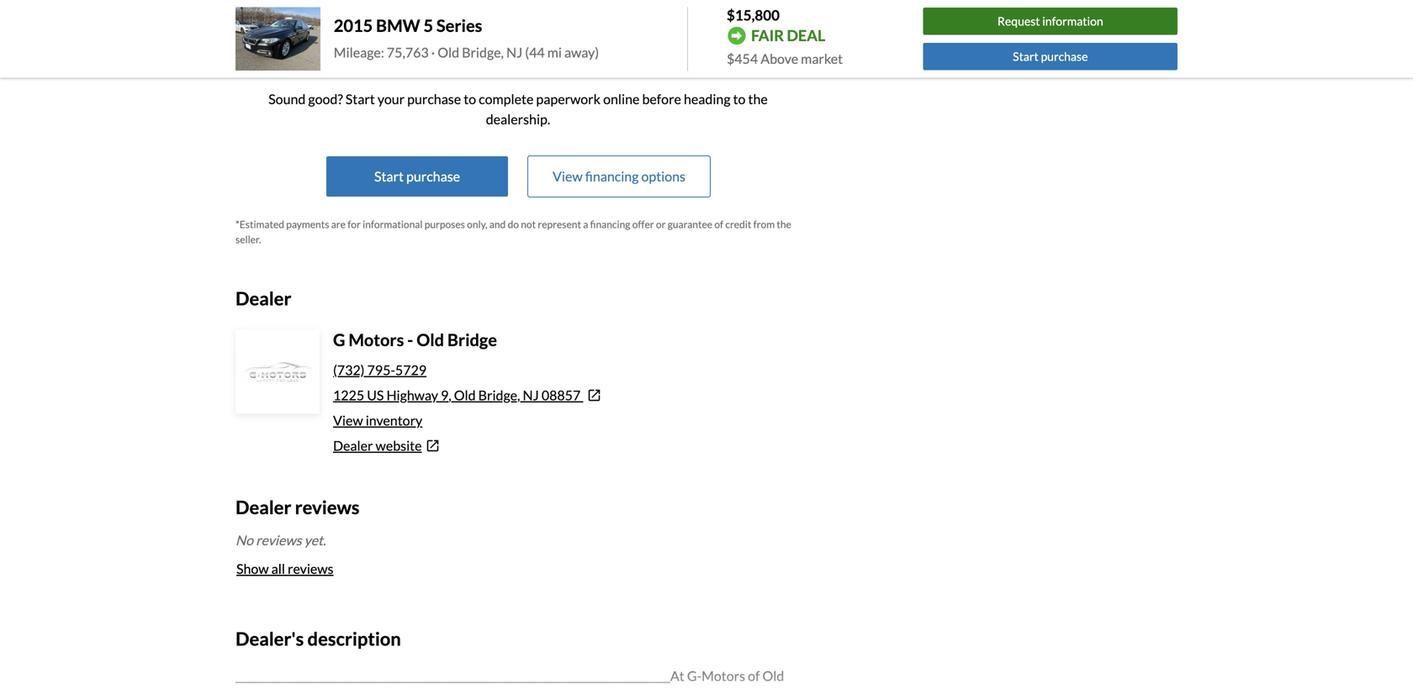 Task type: vqa. For each thing, say whether or not it's contained in the screenshot.
the bottom START PURCHASE button purchase
yes



Task type: describe. For each thing, give the bounding box(es) containing it.
do
[[508, 218, 519, 231]]

g
[[333, 330, 345, 350]]

good?
[[308, 91, 343, 107]]

the inside sound good? start your purchase to complete paperwork online before heading to the dealership.
[[748, 91, 768, 107]]

*estimated payments are for informational purposes only, and do not represent a financing offer or guarantee of credit from the seller.
[[236, 218, 791, 246]]

1 vertical spatial bridge,
[[478, 387, 520, 404]]

request information
[[997, 14, 1103, 28]]

start for the rightmost start purchase button
[[1013, 49, 1039, 63]]

1 to from the left
[[464, 91, 476, 107]]

your
[[378, 91, 405, 107]]

dealer's description
[[236, 628, 401, 650]]

bridge, inside 2015 bmw 5 series mileage: 75,763 · old bridge, nj (44 mi away)
[[462, 44, 504, 60]]

purchase for the rightmost start purchase button
[[1041, 49, 1088, 63]]

2015
[[334, 15, 373, 36]]

of
[[714, 218, 723, 231]]

1225
[[333, 387, 364, 404]]

or
[[656, 218, 666, 231]]

description
[[307, 628, 401, 650]]

2 vertical spatial old
[[454, 387, 476, 404]]

options
[[641, 168, 685, 185]]

no reviews yet.
[[236, 532, 326, 549]]

seller.
[[236, 233, 261, 246]]

08857
[[542, 387, 581, 404]]

mo for 60 mo
[[518, 33, 534, 48]]

dealer for dealer website
[[333, 438, 373, 454]]

not
[[521, 218, 536, 231]]

(44
[[525, 44, 545, 60]]

2015 bmw 5 series image
[[236, 7, 320, 71]]

purchase for bottommost start purchase button
[[406, 168, 460, 185]]

g motors - old bridge link
[[333, 330, 497, 350]]

before
[[642, 91, 681, 107]]

away)
[[564, 44, 599, 60]]

information
[[1042, 14, 1103, 28]]

view for view inventory
[[333, 413, 363, 429]]

dealer website link
[[333, 436, 801, 456]]

dealer reviews
[[236, 497, 360, 518]]

$454 above market
[[727, 50, 843, 67]]

purposes
[[425, 218, 465, 231]]

view for view financing options
[[553, 168, 583, 185]]

75,763
[[387, 44, 429, 60]]

g motors - old bridge
[[333, 330, 497, 350]]

$454
[[727, 50, 758, 67]]

and
[[489, 218, 506, 231]]

1 horizontal spatial start purchase
[[1013, 49, 1088, 63]]

(732) 795-5729
[[333, 362, 426, 378]]

dealer for dealer reviews
[[236, 497, 291, 518]]

sound good? start your purchase to complete paperwork online before heading to the dealership.
[[268, 91, 768, 127]]

the inside the *estimated payments are for informational purposes only, and do not represent a financing offer or guarantee of credit from the seller.
[[777, 218, 791, 231]]

-
[[407, 330, 413, 350]]

start inside sound good? start your purchase to complete paperwork online before heading to the dealership.
[[345, 91, 375, 107]]

0 horizontal spatial start purchase
[[374, 168, 460, 185]]

view financing options
[[553, 168, 685, 185]]

payments
[[286, 218, 329, 231]]

start for bottommost start purchase button
[[374, 168, 404, 185]]

dealer for dealer
[[236, 288, 291, 310]]

reviews for dealer
[[295, 497, 360, 518]]

request information button
[[923, 8, 1178, 35]]

show all reviews
[[236, 561, 333, 577]]

bridge
[[447, 330, 497, 350]]

guarantee
[[668, 218, 712, 231]]

60
[[502, 33, 516, 48]]

reviews inside show all reviews button
[[288, 561, 333, 577]]

no
[[236, 532, 253, 549]]

offer
[[632, 218, 654, 231]]

bmw
[[376, 15, 420, 36]]

2015 bmw 5 series mileage: 75,763 · old bridge, nj (44 mi away)
[[334, 15, 599, 60]]

48 mo
[[314, 33, 346, 48]]

us
[[367, 387, 384, 404]]



Task type: locate. For each thing, give the bounding box(es) containing it.
dealer website
[[333, 438, 422, 454]]

dealer's
[[236, 628, 304, 650]]

complete
[[479, 91, 534, 107]]

financing
[[585, 168, 639, 185], [590, 218, 630, 231]]

1 vertical spatial financing
[[590, 218, 630, 231]]

0 vertical spatial nj
[[506, 44, 522, 60]]

(732)
[[333, 362, 365, 378]]

(732) 795-5729 link
[[333, 362, 426, 378]]

1 horizontal spatial to
[[733, 91, 746, 107]]

purchase inside sound good? start your purchase to complete paperwork online before heading to the dealership.
[[407, 91, 461, 107]]

2 vertical spatial purchase
[[406, 168, 460, 185]]

·
[[431, 44, 435, 60]]

0 vertical spatial financing
[[585, 168, 639, 185]]

nj left (44
[[506, 44, 522, 60]]

from
[[753, 218, 775, 231]]

a
[[583, 218, 588, 231]]

view down "1225"
[[333, 413, 363, 429]]

heading
[[684, 91, 730, 107]]

1 vertical spatial nj
[[523, 387, 539, 404]]

view inventory link
[[333, 413, 422, 429]]

old right - at left
[[417, 330, 444, 350]]

bridge,
[[462, 44, 504, 60], [478, 387, 520, 404]]

1 horizontal spatial mo
[[518, 33, 534, 48]]

all
[[271, 561, 285, 577]]

mo for 48 mo
[[330, 33, 346, 48]]

start purchase up informational
[[374, 168, 460, 185]]

financing inside button
[[585, 168, 639, 185]]

purchase up purposes
[[406, 168, 460, 185]]

credit
[[725, 218, 751, 231]]

financing inside the *estimated payments are for informational purposes only, and do not represent a financing offer or guarantee of credit from the seller.
[[590, 218, 630, 231]]

yet.
[[304, 532, 326, 549]]

motors
[[348, 330, 404, 350]]

the right from
[[777, 218, 791, 231]]

0 vertical spatial start
[[1013, 49, 1039, 63]]

2 vertical spatial dealer
[[236, 497, 291, 518]]

start purchase button
[[923, 43, 1178, 70], [326, 156, 508, 197]]

dealer up no reviews yet.
[[236, 497, 291, 518]]

1 horizontal spatial the
[[777, 218, 791, 231]]

nj inside 2015 bmw 5 series mileage: 75,763 · old bridge, nj (44 mi away)
[[506, 44, 522, 60]]

request
[[997, 14, 1040, 28]]

start purchase down 'request information' button
[[1013, 49, 1088, 63]]

reviews
[[295, 497, 360, 518], [256, 532, 302, 549], [288, 561, 333, 577]]

0 vertical spatial bridge,
[[462, 44, 504, 60]]

reviews for no
[[256, 532, 302, 549]]

mo right 60
[[518, 33, 534, 48]]

1 horizontal spatial start purchase button
[[923, 43, 1178, 70]]

48
[[314, 33, 328, 48]]

0 vertical spatial start purchase button
[[923, 43, 1178, 70]]

are
[[331, 218, 346, 231]]

view up represent
[[553, 168, 583, 185]]

2 vertical spatial reviews
[[288, 561, 333, 577]]

only,
[[467, 218, 487, 231]]

purchase down information at the right top of the page
[[1041, 49, 1088, 63]]

purchase
[[1041, 49, 1088, 63], [407, 91, 461, 107], [406, 168, 460, 185]]

1 horizontal spatial view
[[553, 168, 583, 185]]

old right , on the left bottom
[[454, 387, 476, 404]]

5729
[[395, 362, 426, 378]]

0 vertical spatial old
[[438, 44, 459, 60]]

fair
[[751, 26, 784, 45]]

2 vertical spatial start
[[374, 168, 404, 185]]

to left complete
[[464, 91, 476, 107]]

deal
[[787, 26, 825, 45]]

1 vertical spatial dealer
[[333, 438, 373, 454]]

website
[[376, 438, 422, 454]]

0 horizontal spatial the
[[748, 91, 768, 107]]

0 horizontal spatial mo
[[330, 33, 346, 48]]

start up informational
[[374, 168, 404, 185]]

nj
[[506, 44, 522, 60], [523, 387, 539, 404]]

1 vertical spatial the
[[777, 218, 791, 231]]

market
[[801, 50, 843, 67]]

start down request
[[1013, 49, 1039, 63]]

highway
[[386, 387, 438, 404]]

start purchase button down 'request information' button
[[923, 43, 1178, 70]]

mi
[[547, 44, 562, 60]]

reviews up yet. on the bottom
[[295, 497, 360, 518]]

1225 us highway 9 , old bridge, nj 08857
[[333, 387, 581, 404]]

old inside 2015 bmw 5 series mileage: 75,763 · old bridge, nj (44 mi away)
[[438, 44, 459, 60]]

the
[[748, 91, 768, 107], [777, 218, 791, 231]]

1 vertical spatial start purchase button
[[326, 156, 508, 197]]

old right ·
[[438, 44, 459, 60]]

0 horizontal spatial start purchase button
[[326, 156, 508, 197]]

reviews up all
[[256, 532, 302, 549]]

for
[[348, 218, 361, 231]]

1 vertical spatial reviews
[[256, 532, 302, 549]]

1 vertical spatial purchase
[[407, 91, 461, 107]]

795-
[[367, 362, 395, 378]]

dealer down seller.
[[236, 288, 291, 310]]

the down "$454"
[[748, 91, 768, 107]]

*estimated
[[236, 218, 284, 231]]

$15,800
[[727, 6, 780, 24]]

start
[[1013, 49, 1039, 63], [345, 91, 375, 107], [374, 168, 404, 185]]

dealer
[[236, 288, 291, 310], [333, 438, 373, 454], [236, 497, 291, 518]]

start purchase
[[1013, 49, 1088, 63], [374, 168, 460, 185]]

view inside button
[[553, 168, 583, 185]]

1 vertical spatial old
[[417, 330, 444, 350]]

mo right 48
[[330, 33, 346, 48]]

bridge, down 'series'
[[462, 44, 504, 60]]

fair deal
[[751, 26, 825, 45]]

series
[[436, 15, 482, 36]]

dealership.
[[486, 111, 550, 127]]

nj left 08857
[[523, 387, 539, 404]]

,
[[449, 387, 451, 404]]

0 vertical spatial dealer
[[236, 288, 291, 310]]

online
[[603, 91, 640, 107]]

above
[[761, 50, 798, 67]]

dealer down view inventory
[[333, 438, 373, 454]]

to
[[464, 91, 476, 107], [733, 91, 746, 107]]

informational
[[363, 218, 423, 231]]

0 horizontal spatial to
[[464, 91, 476, 107]]

represent
[[538, 218, 581, 231]]

1 vertical spatial start
[[345, 91, 375, 107]]

0 horizontal spatial view
[[333, 413, 363, 429]]

paperwork
[[536, 91, 601, 107]]

1 vertical spatial start purchase
[[374, 168, 460, 185]]

mileage:
[[334, 44, 384, 60]]

to right heading on the top of the page
[[733, 91, 746, 107]]

purchase right your
[[407, 91, 461, 107]]

view inventory
[[333, 413, 422, 429]]

5
[[423, 15, 433, 36]]

0 vertical spatial the
[[748, 91, 768, 107]]

start left your
[[345, 91, 375, 107]]

show
[[236, 561, 269, 577]]

9
[[441, 387, 449, 404]]

0 vertical spatial reviews
[[295, 497, 360, 518]]

0 vertical spatial view
[[553, 168, 583, 185]]

g motors - old bridge image
[[237, 332, 318, 413]]

view financing options button
[[528, 156, 710, 197]]

reviews down yet. on the bottom
[[288, 561, 333, 577]]

1 vertical spatial view
[[333, 413, 363, 429]]

2 mo from the left
[[518, 33, 534, 48]]

view
[[553, 168, 583, 185], [333, 413, 363, 429]]

sound
[[268, 91, 306, 107]]

0 vertical spatial purchase
[[1041, 49, 1088, 63]]

show all reviews button
[[236, 551, 334, 588]]

0 vertical spatial start purchase
[[1013, 49, 1088, 63]]

dealer inside dealer website link
[[333, 438, 373, 454]]

inventory
[[366, 413, 422, 429]]

2 to from the left
[[733, 91, 746, 107]]

financing left 'options'
[[585, 168, 639, 185]]

bridge, right , on the left bottom
[[478, 387, 520, 404]]

financing right a
[[590, 218, 630, 231]]

60 mo
[[502, 33, 534, 48]]

start purchase button up informational
[[326, 156, 508, 197]]

mo
[[330, 33, 346, 48], [518, 33, 534, 48]]

1 mo from the left
[[330, 33, 346, 48]]



